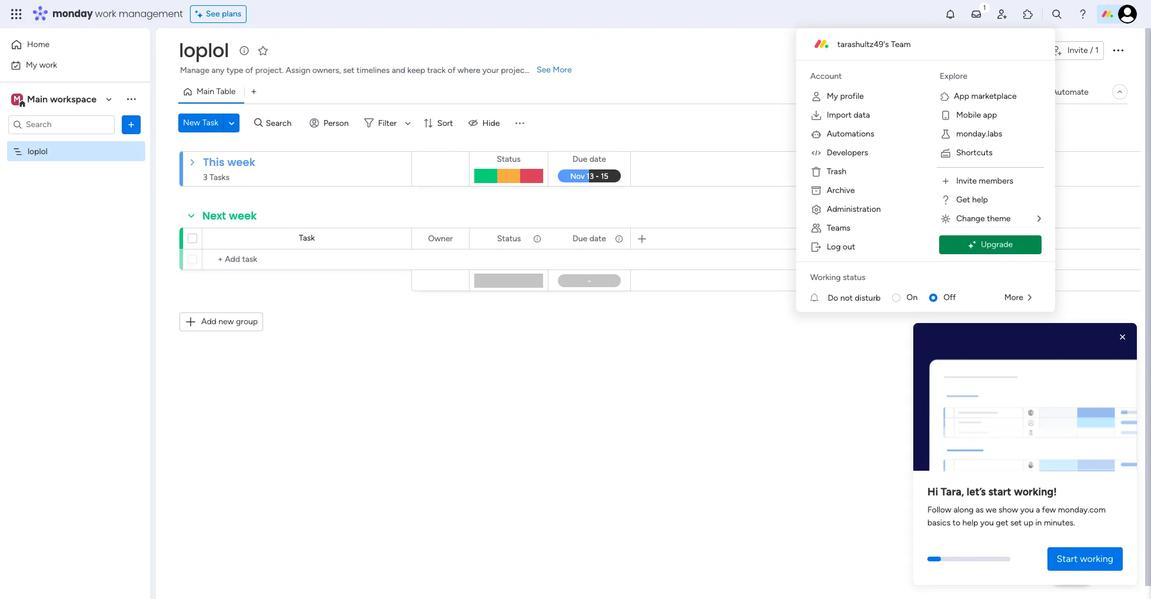 Task type: describe. For each thing, give the bounding box(es) containing it.
start working button
[[1047, 547, 1123, 571]]

my profile link
[[801, 87, 921, 106]]

0 vertical spatial options image
[[1111, 43, 1125, 57]]

show
[[999, 505, 1018, 515]]

developers
[[827, 148, 868, 158]]

workspace options image
[[125, 93, 137, 105]]

0 vertical spatial loplol
[[179, 37, 229, 64]]

help inside follow along as we show you a few monday.com basics to help you get set up in minutes.
[[962, 518, 978, 528]]

automations
[[827, 129, 874, 139]]

due date for owner
[[573, 233, 606, 243]]

marketplace
[[971, 91, 1017, 101]]

developers image
[[810, 147, 822, 159]]

teams image
[[810, 222, 822, 234]]

shortcuts
[[956, 148, 993, 158]]

get help
[[956, 195, 988, 205]]

work for monday
[[95, 7, 116, 21]]

import data image
[[810, 109, 822, 121]]

up
[[1024, 518, 1033, 528]]

new
[[183, 118, 200, 128]]

close image
[[1117, 331, 1129, 343]]

tara,
[[941, 486, 964, 499]]

+ Add task text field
[[208, 252, 406, 267]]

add
[[201, 317, 216, 327]]

0 vertical spatial help
[[972, 195, 988, 205]]

disturb
[[855, 293, 881, 303]]

we
[[986, 505, 997, 515]]

This week field
[[200, 155, 258, 170]]

more link
[[995, 288, 1041, 307]]

theme
[[987, 214, 1011, 224]]

next week
[[202, 208, 257, 223]]

home button
[[7, 35, 127, 54]]

due for status
[[573, 154, 587, 164]]

import data link
[[801, 106, 921, 125]]

select product image
[[11, 8, 22, 20]]

invite for invite members
[[956, 176, 977, 186]]

any
[[211, 65, 224, 75]]

1 vertical spatial more
[[1004, 292, 1023, 302]]

Owner field
[[425, 232, 456, 245]]

monday.com
[[1058, 505, 1106, 515]]

start
[[988, 486, 1011, 499]]

column information image
[[533, 234, 542, 243]]

upgrade stars new image
[[968, 240, 976, 249]]

hi
[[927, 486, 938, 499]]

work for my
[[39, 60, 57, 70]]

loplol field
[[176, 37, 232, 64]]

workspace selection element
[[11, 92, 98, 107]]

Search in workspace field
[[25, 118, 98, 131]]

1 horizontal spatial you
[[1020, 505, 1034, 515]]

explore
[[940, 71, 967, 81]]

track
[[427, 65, 446, 75]]

help button
[[1051, 566, 1092, 585]]

sort
[[437, 118, 453, 128]]

next
[[202, 208, 226, 223]]

1 vertical spatial task
[[299, 233, 315, 243]]

app marketplace
[[954, 91, 1017, 101]]

new
[[218, 317, 234, 327]]

due date field for status
[[570, 153, 609, 166]]

archive image
[[810, 185, 822, 197]]

this
[[203, 155, 225, 169]]

due date field for owner
[[570, 232, 609, 245]]

upgrade
[[981, 240, 1013, 250]]

project.
[[255, 65, 284, 75]]

table
[[216, 87, 236, 97]]

main table button
[[178, 82, 244, 101]]

hide button
[[464, 114, 507, 132]]

mobile
[[956, 110, 981, 120]]

see plans button
[[190, 5, 247, 23]]

shortcuts image
[[940, 147, 952, 159]]

let's
[[967, 486, 986, 499]]

show board description image
[[237, 45, 251, 56]]

help image
[[1077, 8, 1089, 20]]

lottie animation image
[[913, 328, 1137, 476]]

archive link
[[801, 181, 921, 200]]

see plans
[[206, 9, 241, 19]]

tara schultz image
[[1118, 5, 1137, 24]]

manage
[[180, 65, 209, 75]]

where
[[458, 65, 480, 75]]

start
[[1057, 553, 1078, 564]]

working
[[1080, 553, 1113, 564]]

import
[[827, 110, 852, 120]]

integrate
[[929, 87, 963, 97]]

see more
[[537, 65, 572, 75]]

app
[[983, 110, 997, 120]]

my for my work
[[26, 60, 37, 70]]

monday work management
[[52, 7, 183, 21]]

working
[[810, 272, 841, 282]]

automate
[[1052, 87, 1089, 97]]

assign
[[286, 65, 310, 75]]

trash
[[827, 167, 846, 177]]

log out image
[[810, 241, 822, 253]]

status
[[843, 272, 866, 282]]

monday
[[52, 7, 93, 21]]

invite / 1
[[1067, 45, 1099, 55]]

main for main table
[[197, 87, 214, 97]]

working status
[[810, 272, 866, 282]]

0 horizontal spatial you
[[980, 518, 994, 528]]

group
[[236, 317, 258, 327]]

tarashultz49's
[[837, 39, 889, 49]]

Search field
[[263, 115, 298, 131]]

inbox image
[[970, 8, 982, 20]]

collapse board header image
[[1115, 87, 1125, 97]]

person button
[[305, 114, 356, 132]]

1 status field from the top
[[494, 153, 524, 166]]

manage any type of project. assign owners, set timelines and keep track of where your project stands.
[[180, 65, 556, 75]]

1 of from the left
[[245, 65, 253, 75]]

1
[[1095, 45, 1099, 55]]

sort button
[[418, 114, 460, 132]]

2 status field from the top
[[494, 232, 524, 245]]

filter button
[[359, 114, 415, 132]]

1 horizontal spatial list arrow image
[[1038, 215, 1041, 223]]

do not disturb
[[828, 293, 881, 303]]

invite / 1 button
[[1046, 41, 1104, 60]]

my for my profile
[[827, 91, 838, 101]]

change theme
[[956, 214, 1011, 224]]

filter
[[378, 118, 397, 128]]

status for second status field from the bottom of the page
[[497, 154, 521, 164]]

add new group
[[201, 317, 258, 327]]

in
[[1035, 518, 1042, 528]]

arrow down image
[[401, 116, 415, 130]]

on
[[907, 292, 918, 302]]



Task type: locate. For each thing, give the bounding box(es) containing it.
1 vertical spatial status
[[497, 233, 521, 243]]

my right 'my profile' 'icon' at the top right of page
[[827, 91, 838, 101]]

and
[[392, 65, 405, 75]]

tarashultz49's team
[[837, 39, 911, 49]]

upgrade button
[[939, 235, 1041, 254]]

notifications image
[[945, 8, 956, 20]]

1 horizontal spatial invite
[[1067, 45, 1088, 55]]

main left table
[[197, 87, 214, 97]]

type
[[227, 65, 243, 75]]

more right "project"
[[553, 65, 572, 75]]

0 vertical spatial task
[[202, 118, 218, 128]]

loplol
[[179, 37, 229, 64], [28, 146, 48, 156]]

working!
[[1014, 486, 1057, 499]]

invite for invite / 1
[[1067, 45, 1088, 55]]

invite up the get at the right
[[956, 176, 977, 186]]

teams
[[827, 223, 850, 233]]

v2 surfce notifications image
[[810, 292, 828, 304]]

status field down the "menu" icon
[[494, 153, 524, 166]]

Next week field
[[199, 208, 260, 224]]

0 horizontal spatial my
[[26, 60, 37, 70]]

list arrow image inside more link
[[1028, 294, 1032, 302]]

mobile app image
[[940, 109, 952, 121]]

0 horizontal spatial of
[[245, 65, 253, 75]]

0 vertical spatial list arrow image
[[1038, 215, 1041, 223]]

0 horizontal spatial work
[[39, 60, 57, 70]]

owner
[[428, 233, 453, 243]]

my profile image
[[810, 91, 822, 102]]

1 horizontal spatial my
[[827, 91, 838, 101]]

see
[[206, 9, 220, 19], [537, 65, 551, 75]]

1 due date field from the top
[[570, 153, 609, 166]]

1 horizontal spatial task
[[299, 233, 315, 243]]

m
[[14, 94, 21, 104]]

Due date field
[[570, 153, 609, 166], [570, 232, 609, 245]]

loplol down search in workspace field
[[28, 146, 48, 156]]

search everything image
[[1051, 8, 1063, 20]]

my work
[[26, 60, 57, 70]]

main
[[197, 87, 214, 97], [27, 93, 48, 104]]

keep
[[407, 65, 425, 75]]

lottie animation element
[[913, 323, 1137, 476]]

get help image
[[940, 194, 952, 206]]

week right next
[[229, 208, 257, 223]]

my work button
[[7, 56, 127, 74]]

1 horizontal spatial options image
[[1111, 43, 1125, 57]]

invite members
[[956, 176, 1013, 186]]

1 horizontal spatial see
[[537, 65, 551, 75]]

2 due date from the top
[[573, 233, 606, 243]]

0 vertical spatial invite
[[1067, 45, 1088, 55]]

basics
[[927, 518, 951, 528]]

work
[[95, 7, 116, 21], [39, 60, 57, 70]]

main inside workspace selection element
[[27, 93, 48, 104]]

do
[[828, 293, 838, 303]]

workspace image
[[11, 93, 23, 106]]

administration image
[[810, 204, 822, 215]]

0 horizontal spatial loplol
[[28, 146, 48, 156]]

1 vertical spatial due date
[[573, 233, 606, 243]]

1 image
[[979, 1, 990, 14]]

minutes.
[[1044, 518, 1075, 528]]

date for status
[[589, 154, 606, 164]]

my down home
[[26, 60, 37, 70]]

status field left column information icon
[[494, 232, 524, 245]]

see for see plans
[[206, 9, 220, 19]]

loplol inside list box
[[28, 146, 48, 156]]

1 horizontal spatial of
[[448, 65, 456, 75]]

members
[[979, 176, 1013, 186]]

0 horizontal spatial main
[[27, 93, 48, 104]]

1 vertical spatial help
[[962, 518, 978, 528]]

off
[[943, 292, 956, 302]]

not
[[840, 293, 853, 303]]

0 vertical spatial due date field
[[570, 153, 609, 166]]

0 vertical spatial status field
[[494, 153, 524, 166]]

0 vertical spatial my
[[26, 60, 37, 70]]

main for main workspace
[[27, 93, 48, 104]]

options image down workspace options image
[[125, 119, 137, 130]]

week for this week
[[227, 155, 255, 169]]

hi tara, let's start working!
[[927, 486, 1057, 499]]

0 vertical spatial set
[[343, 65, 354, 75]]

0 vertical spatial you
[[1020, 505, 1034, 515]]

1 vertical spatial due
[[573, 233, 587, 243]]

main inside button
[[197, 87, 214, 97]]

along
[[953, 505, 974, 515]]

0 horizontal spatial see
[[206, 9, 220, 19]]

loplol list box
[[0, 139, 150, 320]]

1 horizontal spatial work
[[95, 7, 116, 21]]

0 vertical spatial due
[[573, 154, 587, 164]]

1 horizontal spatial main
[[197, 87, 214, 97]]

log
[[827, 242, 841, 252]]

start working
[[1057, 553, 1113, 564]]

Status field
[[494, 153, 524, 166], [494, 232, 524, 245]]

0 vertical spatial work
[[95, 7, 116, 21]]

see inside button
[[206, 9, 220, 19]]

angle down image
[[229, 119, 234, 127]]

project
[[501, 65, 528, 75]]

import data
[[827, 110, 870, 120]]

my profile
[[827, 91, 864, 101]]

see right "project"
[[537, 65, 551, 75]]

2 due from the top
[[573, 233, 587, 243]]

1 due from the top
[[573, 154, 587, 164]]

my inside button
[[26, 60, 37, 70]]

0 vertical spatial more
[[553, 65, 572, 75]]

set right owners,
[[343, 65, 354, 75]]

my
[[26, 60, 37, 70], [827, 91, 838, 101]]

help right the get at the right
[[972, 195, 988, 205]]

set
[[343, 65, 354, 75], [1010, 518, 1022, 528]]

add to favorites image
[[257, 44, 269, 56]]

plans
[[222, 9, 241, 19]]

1 vertical spatial loplol
[[28, 146, 48, 156]]

work inside button
[[39, 60, 57, 70]]

0 horizontal spatial more
[[553, 65, 572, 75]]

2 of from the left
[[448, 65, 456, 75]]

invite left /
[[1067, 45, 1088, 55]]

archive
[[827, 185, 855, 195]]

task
[[202, 118, 218, 128], [299, 233, 315, 243]]

1 status from the top
[[497, 154, 521, 164]]

1 vertical spatial date
[[589, 233, 606, 243]]

task inside new task button
[[202, 118, 218, 128]]

get
[[956, 195, 970, 205]]

0 vertical spatial due date
[[573, 154, 606, 164]]

menu image
[[514, 117, 526, 129]]

date for owner
[[589, 233, 606, 243]]

management
[[119, 7, 183, 21]]

week for next week
[[229, 208, 257, 223]]

list arrow image
[[1038, 215, 1041, 223], [1028, 294, 1032, 302]]

due for owner
[[573, 233, 587, 243]]

progress bar
[[927, 557, 941, 561]]

automations image
[[810, 128, 822, 140]]

set inside follow along as we show you a few monday.com basics to help you get set up in minutes.
[[1010, 518, 1022, 528]]

main table
[[197, 87, 236, 97]]

1 vertical spatial list arrow image
[[1028, 294, 1032, 302]]

your
[[482, 65, 499, 75]]

1 vertical spatial set
[[1010, 518, 1022, 528]]

1 horizontal spatial more
[[1004, 292, 1023, 302]]

work down home
[[39, 60, 57, 70]]

invite members image
[[996, 8, 1008, 20]]

invite members image
[[940, 175, 952, 187]]

option
[[0, 141, 150, 143]]

0 vertical spatial week
[[227, 155, 255, 169]]

trash link
[[801, 162, 921, 181]]

few
[[1042, 505, 1056, 515]]

0 vertical spatial status
[[497, 154, 521, 164]]

status for 2nd status field
[[497, 233, 521, 243]]

0 horizontal spatial task
[[202, 118, 218, 128]]

of
[[245, 65, 253, 75], [448, 65, 456, 75]]

timelines
[[356, 65, 390, 75]]

1 date from the top
[[589, 154, 606, 164]]

1 due date from the top
[[573, 154, 606, 164]]

add new group button
[[179, 312, 263, 331]]

1 vertical spatial week
[[229, 208, 257, 223]]

task up + add task text field
[[299, 233, 315, 243]]

person
[[324, 118, 349, 128]]

v2 search image
[[254, 116, 263, 130]]

1 vertical spatial my
[[827, 91, 838, 101]]

2 date from the top
[[589, 233, 606, 243]]

main right workspace icon
[[27, 93, 48, 104]]

as
[[976, 505, 984, 515]]

loplol up manage in the top left of the page
[[179, 37, 229, 64]]

of right type
[[245, 65, 253, 75]]

2 status from the top
[[497, 233, 521, 243]]

0 horizontal spatial options image
[[125, 119, 137, 130]]

out
[[843, 242, 855, 252]]

0 vertical spatial see
[[206, 9, 220, 19]]

data
[[854, 110, 870, 120]]

1 vertical spatial see
[[537, 65, 551, 75]]

set left up at bottom right
[[1010, 518, 1022, 528]]

help right to at right bottom
[[962, 518, 978, 528]]

main workspace
[[27, 93, 97, 104]]

you down "we"
[[980, 518, 994, 528]]

1 vertical spatial options image
[[125, 119, 137, 130]]

follow along as we show you a few monday.com basics to help you get set up in minutes.
[[927, 505, 1106, 528]]

0 vertical spatial date
[[589, 154, 606, 164]]

monday.labs image
[[940, 128, 952, 140]]

0 horizontal spatial list arrow image
[[1028, 294, 1032, 302]]

/
[[1090, 45, 1093, 55]]

mobile app
[[956, 110, 997, 120]]

1 vertical spatial status field
[[494, 232, 524, 245]]

1 horizontal spatial set
[[1010, 518, 1022, 528]]

owners,
[[312, 65, 341, 75]]

trash image
[[810, 166, 822, 178]]

monday.labs
[[956, 129, 1002, 139]]

status left column information icon
[[497, 233, 521, 243]]

help
[[1061, 569, 1082, 581]]

week right this at the left of the page
[[227, 155, 255, 169]]

change
[[956, 214, 985, 224]]

team
[[891, 39, 911, 49]]

invite inside button
[[1067, 45, 1088, 55]]

1 vertical spatial you
[[980, 518, 994, 528]]

change theme image
[[940, 213, 952, 225]]

options image
[[1111, 43, 1125, 57], [125, 119, 137, 130]]

account
[[810, 71, 842, 81]]

due date
[[573, 154, 606, 164], [573, 233, 606, 243]]

0 horizontal spatial set
[[343, 65, 354, 75]]

1 vertical spatial work
[[39, 60, 57, 70]]

week
[[227, 155, 255, 169], [229, 208, 257, 223]]

work right monday
[[95, 7, 116, 21]]

1 vertical spatial due date field
[[570, 232, 609, 245]]

stands.
[[530, 65, 556, 75]]

workspace
[[50, 93, 97, 104]]

see left plans
[[206, 9, 220, 19]]

of right track
[[448, 65, 456, 75]]

hide
[[482, 118, 500, 128]]

1 horizontal spatial loplol
[[179, 37, 229, 64]]

status down the "menu" icon
[[497, 154, 521, 164]]

0 horizontal spatial invite
[[956, 176, 977, 186]]

apps image
[[1022, 8, 1034, 20]]

column information image
[[614, 234, 624, 243]]

a
[[1036, 505, 1040, 515]]

you left a
[[1020, 505, 1034, 515]]

2 due date field from the top
[[570, 232, 609, 245]]

1 vertical spatial invite
[[956, 176, 977, 186]]

get
[[996, 518, 1008, 528]]

more down upgrade
[[1004, 292, 1023, 302]]

help
[[972, 195, 988, 205], [962, 518, 978, 528]]

see for see more
[[537, 65, 551, 75]]

options image right 1
[[1111, 43, 1125, 57]]

add view image
[[251, 87, 256, 96]]

due
[[573, 154, 587, 164], [573, 233, 587, 243]]

task right new
[[202, 118, 218, 128]]

due date for status
[[573, 154, 606, 164]]



Task type: vqa. For each thing, say whether or not it's contained in the screenshot.
the Column information IMAGE
yes



